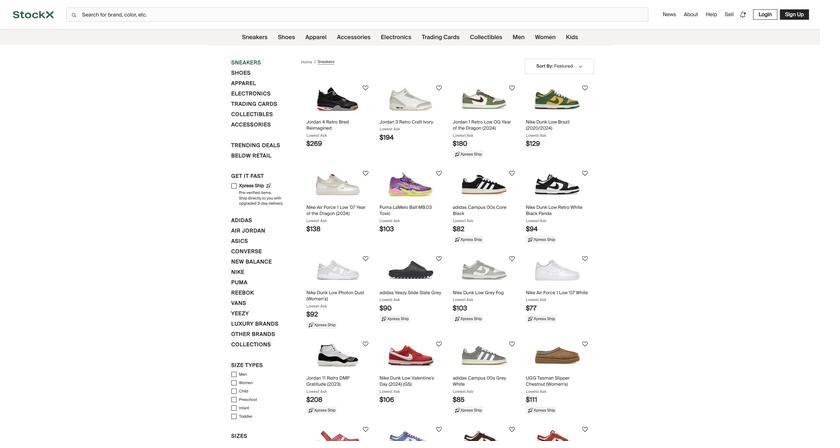 Task type: describe. For each thing, give the bounding box(es) containing it.
infant
[[239, 406, 249, 411]]

it
[[244, 173, 249, 180]]

core
[[497, 204, 507, 210]]

vans
[[231, 300, 246, 307]]

valentine's
[[412, 375, 435, 381]]

ship for $90
[[401, 316, 409, 321]]

delivery.
[[269, 201, 283, 206]]

follow image right nike air force 1 low '07 white "image"
[[582, 255, 590, 263]]

toxic
[[380, 211, 391, 217]]

of inside nike air force 1 low '07 year of the dragon (2024) lowest ask $138
[[307, 211, 311, 217]]

shoes inside product category switcher element
[[278, 33, 295, 41]]

featured
[[555, 63, 573, 69]]

were
[[251, 17, 262, 23]]

new inside button
[[231, 259, 244, 265]]

jordan for the
[[453, 119, 468, 125]]

(2024) inside nike air force 1 low '07 year of the dragon (2024) lowest ask $138
[[336, 211, 350, 217]]

jordan for $269
[[307, 119, 321, 125]]

adidas button
[[231, 217, 252, 227]]

xpress up pre-
[[239, 183, 254, 189]]

lowest inside nike dunk low brazil (2020/2024) lowest ask $129
[[526, 133, 539, 138]]

sneakers inside sneakers sneakers, which were once solely used as athletic footwear, have transcended their original purpose to become a global cultural phenomenon. they have evolved from sports gear, used explicitly with performance in mind, to one of the most notable fashion statements, status symbols, and symbols of self-expression, with credit to iconic sneaker brands like nike, adidas, and new balance for leading the charge.
[[216, 2, 261, 15]]

low inside jordan 1 retro low og year of the dragon (2024) lowest ask $180
[[484, 119, 493, 125]]

:
[[552, 63, 554, 69]]

to down explicitly at the left
[[341, 30, 345, 36]]

shoes link
[[278, 29, 295, 45]]

credit
[[327, 30, 340, 36]]

electronics link
[[381, 29, 412, 45]]

nike air force 1 low '07 white image
[[535, 258, 580, 282]]

lowest inside 'nike dunk low grey fog lowest ask $103'
[[453, 297, 466, 303]]

asics
[[231, 238, 248, 245]]

cards inside button
[[258, 100, 278, 107]]

follow image for adidas campus 00s core black lowest ask $82
[[509, 170, 516, 177]]

trending deals button
[[231, 141, 281, 152]]

follow image for nike dunk low photon dust (women's) lowest ask $92
[[362, 255, 370, 263]]

grey for $103
[[485, 290, 495, 296]]

lamelo
[[393, 204, 409, 210]]

of right one
[[424, 24, 428, 30]]

help
[[706, 11, 718, 18]]

adidas for $85
[[453, 375, 467, 381]]

retro for the
[[472, 119, 483, 125]]

jordan 11 retro dmp gratitude (2023) lowest ask $208
[[307, 375, 350, 404]]

balance inside button
[[246, 259, 272, 265]]

reebok
[[231, 290, 254, 296]]

jordan 3 retro craft ivory image
[[389, 87, 434, 111]]

new balance
[[231, 259, 272, 265]]

lowest inside adidas campus 00s grey white lowest ask $85
[[453, 389, 466, 394]]

$90
[[380, 304, 392, 312]]

(2024) inside jordan 1 retro low og year of the dragon (2024) lowest ask $180
[[483, 125, 496, 131]]

dragon inside nike air force 1 low '07 year of the dragon (2024) lowest ask $138
[[320, 211, 335, 217]]

follow image right adidas yeezy slide slate grey image
[[435, 255, 443, 263]]

jordan 4 retro bred reimagined image
[[315, 87, 361, 111]]

ship inside the 'pre-verified items. ship directly to you with upgraded 3-day delivery.'
[[239, 196, 247, 201]]

stockx logo link
[[0, 0, 66, 29]]

types
[[246, 362, 263, 369]]

ship for $208
[[328, 408, 336, 413]]

the left most
[[429, 24, 436, 30]]

expression,
[[292, 30, 317, 36]]

a
[[450, 17, 453, 23]]

xpress for $103
[[461, 316, 473, 321]]

0 horizontal spatial shoes
[[231, 69, 251, 76]]

year inside nike air force 1 low '07 year of the dragon (2024) lowest ask $138
[[357, 204, 366, 210]]

nike for nike dunk low valentine's day (2024) (gs) lowest ask $106
[[380, 375, 389, 381]]

electronics inside product category switcher element
[[381, 33, 412, 41]]

new inside sneakers sneakers, which were once solely used as athletic footwear, have transcended their original purpose to become a global cultural phenomenon. they have evolved from sports gear, used explicitly with performance in mind, to one of the most notable fashion statements, status symbols, and symbols of self-expression, with credit to iconic sneaker brands like nike, adidas, and new balance for leading the charge.
[[438, 30, 448, 36]]

the inside jordan 1 retro low og year of the dragon (2024) lowest ask $180
[[458, 125, 465, 131]]

xpress for $208
[[314, 408, 327, 413]]

dragon inside jordan 1 retro low og year of the dragon (2024) lowest ask $180
[[466, 125, 482, 131]]

(women's) inside nike dunk low photon dust (women's) lowest ask $92
[[307, 296, 328, 302]]

sneakers up shoes button
[[231, 59, 261, 66]]

jordan 11 retro dmp gratitude (2023) image
[[315, 343, 361, 368]]

women inside product category switcher element
[[535, 33, 556, 41]]

(2024) inside the nike dunk low valentine's day (2024) (gs) lowest ask $106
[[389, 382, 402, 387]]

brands
[[378, 30, 392, 36]]

$194
[[380, 133, 394, 142]]

ugg tasman slipper chestnut (women's) image
[[535, 343, 580, 368]]

nike air force 1 low '07 white lowest ask $77
[[526, 290, 588, 312]]

men inside product category switcher element
[[513, 33, 525, 41]]

$103 for puma lamelo ball mb.03 toxic lowest ask $103
[[380, 225, 394, 233]]

nike dunk low valentine's day (2024) (gs) image
[[389, 343, 434, 368]]

ask inside adidas yeezy slide slate grey lowest ask $90
[[394, 297, 400, 303]]

black inside nike dunk low retro white black panda lowest ask $94
[[526, 211, 538, 217]]

ask inside jordan 4 retro bred reimagined lowest ask $269
[[321, 133, 327, 138]]

cultural
[[468, 17, 483, 23]]

stockx logo image
[[13, 11, 53, 19]]

lowest inside adidas campus 00s core black lowest ask $82
[[453, 218, 466, 223]]

retro inside nike dunk low retro white black panda lowest ask $94
[[558, 204, 570, 210]]

adidas up the air jordan
[[231, 217, 252, 224]]

xpress for $82
[[461, 237, 473, 242]]

brands for luxury brands
[[255, 321, 279, 327]]

1 vertical spatial electronics
[[231, 90, 271, 97]]

follow image for jordan 1 retro low og year of the dragon (2024) lowest ask $180
[[509, 84, 516, 92]]

preschool
[[239, 397, 257, 402]]

fashion
[[465, 24, 481, 30]]

1 vertical spatial yeezy
[[231, 310, 249, 317]]

puma for puma
[[231, 279, 248, 286]]

0 horizontal spatial men
[[239, 372, 247, 377]]

1 for dragon
[[337, 204, 339, 210]]

lowest inside ugg tasman slipper chestnut (women's) lowest ask $111
[[526, 389, 539, 394]]

puma button
[[231, 279, 248, 289]]

jordan 1 retro low og year of the dragon (2024) lowest ask $180
[[453, 119, 511, 148]]

jordan 4 retro bred reimagined lowest ask $269
[[307, 119, 349, 148]]

nike dunk low valentine's day (2024) (gs) lowest ask $106
[[380, 375, 435, 404]]

sign
[[786, 11, 796, 18]]

you
[[267, 196, 273, 201]]

shoes button
[[231, 69, 251, 79]]

ask inside 'nike dunk low grey fog lowest ask $103'
[[467, 297, 474, 303]]

nike dunk low brazil (2020/2024) image
[[535, 87, 580, 111]]

3
[[396, 119, 398, 125]]

lowest inside the jordan 3 retro craft ivory lowest ask $194
[[380, 127, 393, 132]]

xpress for $111
[[534, 408, 547, 413]]

lowest inside nike air force 1 low '07 white lowest ask $77
[[526, 297, 539, 303]]

sign up button
[[781, 9, 810, 20]]

pre-
[[239, 190, 247, 195]]

transcended
[[353, 17, 380, 23]]

1 vertical spatial collectibles
[[231, 111, 273, 118]]

xpress for $77
[[534, 316, 547, 321]]

product category switcher element
[[0, 29, 821, 45]]

women link
[[535, 29, 556, 45]]

nike for nike dunk low retro white black panda lowest ask $94
[[526, 204, 536, 210]]

get it fast
[[231, 173, 264, 180]]

nike dunk low retro white black panda lowest ask $94
[[526, 204, 583, 233]]

apparel button
[[231, 79, 256, 90]]

ask inside nike dunk low brazil (2020/2024) lowest ask $129
[[540, 133, 547, 138]]

ship up "verified"
[[255, 183, 264, 189]]

xpress ship for $92
[[314, 322, 336, 328]]

about link
[[682, 8, 701, 20]]

ask inside ugg tasman slipper chestnut (women's) lowest ask $111
[[540, 389, 547, 394]]

0 vertical spatial with
[[354, 24, 362, 30]]

nike dunk low retro white black panda image
[[535, 172, 580, 197]]

$85
[[453, 396, 465, 404]]

the down statements,
[[490, 30, 497, 36]]

of inside jordan 1 retro low og year of the dragon (2024) lowest ask $180
[[453, 125, 457, 131]]

apparel inside product category switcher element
[[306, 33, 327, 41]]

nike dunk low valentine's day (2024) (women's) image
[[535, 429, 580, 441]]

white inside nike air force 1 low '07 white lowest ask $77
[[576, 290, 588, 296]]

other brands button
[[231, 331, 275, 341]]

follow image right nike air force 1 low '07 year of the dragon (2024) image
[[362, 170, 370, 177]]

directly
[[248, 196, 261, 201]]

low inside nike dunk low brazil (2020/2024) lowest ask $129
[[549, 119, 557, 125]]

ship for $92
[[328, 322, 336, 328]]

of down "evolved"
[[278, 30, 282, 36]]

home link
[[301, 59, 312, 65]]

nike dunk low cacao wow (women's) image
[[462, 429, 507, 441]]

collections
[[231, 341, 271, 348]]

follow image right the nike dunk low retro white black panda image
[[582, 170, 590, 177]]

follow image right nike dunk low cacao wow (women's) image
[[509, 426, 516, 434]]

$269
[[307, 139, 322, 148]]

11
[[322, 375, 326, 381]]

the inside nike air force 1 low '07 year of the dragon (2024) lowest ask $138
[[312, 211, 319, 217]]

xpress ship for $90
[[388, 316, 409, 321]]

notification unread icon image
[[739, 10, 748, 19]]

xpress for $94
[[534, 237, 547, 242]]

adidas,
[[413, 30, 428, 36]]

campus for $85
[[468, 375, 486, 381]]

ship for $82
[[474, 237, 482, 242]]

symbols,
[[230, 30, 249, 36]]

collectibles link
[[470, 29, 503, 45]]

$94
[[526, 225, 538, 233]]

like
[[393, 30, 400, 36]]

'07 for dragon
[[350, 204, 356, 210]]

low inside nike air force 1 low '07 year of the dragon (2024) lowest ask $138
[[340, 204, 348, 210]]

ask inside the jordan 3 retro craft ivory lowest ask $194
[[394, 127, 400, 132]]

jordan inside button
[[242, 227, 266, 234]]

xpress ship up "verified"
[[239, 183, 264, 189]]

white for $85
[[453, 382, 465, 387]]

most
[[437, 24, 447, 30]]

trading inside "trading cards" link
[[422, 33, 442, 41]]

follow image right jordan 3 retro craft ivory image
[[435, 84, 443, 92]]

converse button
[[231, 248, 262, 258]]

yeezy button
[[231, 310, 249, 320]]

1 vertical spatial used
[[323, 24, 333, 30]]

accessories link
[[337, 29, 371, 45]]

ask inside adidas campus 00s core black lowest ask $82
[[467, 218, 474, 223]]

air jordan button
[[231, 227, 266, 237]]

ask inside nike dunk low photon dust (women's) lowest ask $92
[[321, 304, 327, 309]]

puma lamelo ball mb.03 toxic image
[[389, 172, 434, 197]]

lowest inside nike dunk low photon dust (women's) lowest ask $92
[[307, 304, 320, 309]]

iconic
[[346, 30, 359, 36]]

their
[[381, 17, 390, 23]]

notable
[[449, 24, 464, 30]]

ask inside adidas campus 00s grey white lowest ask $85
[[467, 389, 474, 394]]

year inside jordan 1 retro low og year of the dragon (2024) lowest ask $180
[[502, 119, 511, 125]]

ask inside "jordan 11 retro dmp gratitude (2023) lowest ask $208"
[[321, 389, 327, 394]]

dmp
[[340, 375, 350, 381]]

retro for $269
[[326, 119, 338, 125]]

follow image right the crocs classic clog lightning mcqueen image
[[362, 426, 370, 434]]

toddler
[[239, 414, 253, 419]]

grey for $85
[[497, 375, 507, 381]]

lowest inside puma lamelo ball mb.03 toxic lowest ask $103
[[380, 218, 393, 223]]

low inside 'nike dunk low grey fog lowest ask $103'
[[476, 290, 484, 296]]

performance
[[363, 24, 391, 30]]

athletic
[[305, 17, 321, 23]]

balance inside sneakers sneakers, which were once solely used as athletic footwear, have transcended their original purpose to become a global cultural phenomenon. they have evolved from sports gear, used explicitly with performance in mind, to one of the most notable fashion statements, status symbols, and symbols of self-expression, with credit to iconic sneaker brands like nike, adidas, and new balance for leading the charge.
[[449, 30, 466, 36]]

luxury brands button
[[231, 320, 279, 331]]

xpress ship for $103
[[461, 316, 482, 321]]



Task type: locate. For each thing, give the bounding box(es) containing it.
(women's) up $92
[[307, 296, 328, 302]]

lowest inside "jordan 11 retro dmp gratitude (2023) lowest ask $208"
[[307, 389, 320, 394]]

verified
[[247, 190, 260, 195]]

below
[[231, 152, 251, 159]]

adidas yeezy slide slate grey image
[[389, 258, 434, 282]]

0 horizontal spatial accessories
[[231, 121, 271, 128]]

follow image right jordan 11 retro dmp gratitude (2023) image
[[362, 340, 370, 348]]

1 vertical spatial trading cards
[[231, 100, 278, 107]]

1 inside jordan 1 retro low og year of the dragon (2024) lowest ask $180
[[469, 119, 471, 125]]

ship for $94
[[548, 237, 556, 242]]

0 horizontal spatial yeezy
[[231, 310, 249, 317]]

sell
[[726, 11, 734, 18]]

0 horizontal spatial (women's)
[[307, 296, 328, 302]]

with up 'iconic'
[[354, 24, 362, 30]]

xpress ship down $94
[[534, 237, 556, 242]]

follow image for adidas campus 00s grey white lowest ask $85
[[509, 340, 516, 348]]

1 vertical spatial brands
[[252, 331, 275, 338]]

xpress ship for $180
[[461, 152, 482, 157]]

1 vertical spatial with
[[318, 30, 326, 36]]

symbols
[[259, 30, 277, 36]]

with inside the 'pre-verified items. ship directly to you with upgraded 3-day delivery.'
[[274, 196, 282, 201]]

0 horizontal spatial trading
[[231, 100, 257, 107]]

ship for $111
[[548, 408, 556, 413]]

'07 for $77
[[569, 290, 575, 296]]

to left one
[[409, 24, 413, 30]]

nike
[[526, 119, 536, 125], [307, 204, 316, 210], [526, 204, 536, 210], [231, 269, 245, 276], [307, 290, 316, 296], [453, 290, 463, 296], [526, 290, 536, 296], [380, 375, 389, 381]]

0 vertical spatial yeezy
[[395, 290, 407, 296]]

1 vertical spatial 1
[[337, 204, 339, 210]]

kids
[[567, 33, 579, 41]]

white for lowest
[[571, 204, 583, 210]]

other brands
[[231, 331, 275, 338]]

crocs classic clog lightning mcqueen image
[[315, 429, 361, 441]]

1 horizontal spatial puma
[[380, 204, 392, 210]]

2 black from the left
[[526, 211, 538, 217]]

(2020/2024)
[[526, 125, 553, 131]]

1 vertical spatial trading
[[231, 100, 257, 107]]

xpress for $92
[[314, 322, 327, 328]]

adidas up "$90"
[[380, 290, 394, 296]]

1 horizontal spatial new
[[438, 30, 448, 36]]

get
[[231, 173, 243, 180]]

1 00s from the top
[[487, 204, 496, 210]]

brands inside luxury brands button
[[255, 321, 279, 327]]

electronics down the apparel button
[[231, 90, 271, 97]]

nike inside nike dunk low brazil (2020/2024) lowest ask $129
[[526, 119, 536, 125]]

adidas for $90
[[380, 290, 394, 296]]

of up $180
[[453, 125, 457, 131]]

jordan up gratitude
[[307, 375, 321, 381]]

1 horizontal spatial used
[[323, 24, 333, 30]]

(women's) inside ugg tasman slipper chestnut (women's) lowest ask $111
[[547, 382, 568, 387]]

xpress ship for $208
[[314, 408, 336, 413]]

follow image right nike dunk low valentine's day (2024) (women's) image on the right bottom of page
[[582, 426, 590, 434]]

0 horizontal spatial women
[[239, 380, 253, 386]]

dragon up $138
[[320, 211, 335, 217]]

nike for nike
[[231, 269, 245, 276]]

0 horizontal spatial with
[[274, 196, 282, 201]]

1 horizontal spatial balance
[[449, 30, 466, 36]]

2 horizontal spatial air
[[537, 290, 543, 296]]

cards
[[444, 33, 460, 41], [258, 100, 278, 107]]

adidas up $85
[[453, 375, 467, 381]]

electronics down in
[[381, 33, 412, 41]]

nike dunk low grey fog image
[[462, 258, 507, 282]]

retro inside jordan 1 retro low og year of the dragon (2024) lowest ask $180
[[472, 119, 483, 125]]

air for $77
[[537, 290, 543, 296]]

brazil
[[558, 119, 570, 125]]

low left the fog
[[476, 290, 484, 296]]

1 horizontal spatial have
[[342, 17, 352, 23]]

dunk up (2020/2024)
[[537, 119, 548, 125]]

adidas campus 00s core black lowest ask $82
[[453, 204, 507, 233]]

slipper
[[555, 375, 570, 381]]

grey inside adidas campus 00s grey white lowest ask $85
[[497, 375, 507, 381]]

trading cards
[[422, 33, 460, 41], [231, 100, 278, 107]]

balance down notable
[[449, 30, 466, 36]]

ask inside nike dunk low retro white black panda lowest ask $94
[[540, 218, 547, 223]]

air inside nike air force 1 low '07 white lowest ask $77
[[537, 290, 543, 296]]

follow image for jordan 11 retro dmp gratitude (2023) lowest ask $208
[[362, 340, 370, 348]]

apparel down gear, on the left top of the page
[[306, 33, 327, 41]]

white inside nike dunk low retro white black panda lowest ask $94
[[571, 204, 583, 210]]

$103 inside 'nike dunk low grey fog lowest ask $103'
[[453, 304, 467, 312]]

$111
[[526, 396, 538, 404]]

fog
[[496, 290, 504, 296]]

by
[[547, 63, 552, 69]]

1 vertical spatial have
[[258, 24, 268, 30]]

xpress down $92
[[314, 322, 327, 328]]

air for dragon
[[317, 204, 323, 210]]

1 horizontal spatial yeezy
[[395, 290, 407, 296]]

puma inside puma lamelo ball mb.03 toxic lowest ask $103
[[380, 204, 392, 210]]

dunk inside 'nike dunk low grey fog lowest ask $103'
[[464, 290, 474, 296]]

0 vertical spatial $103
[[380, 225, 394, 233]]

xpress ship down 'nike dunk low grey fog lowest ask $103' at bottom
[[461, 316, 482, 321]]

2 vertical spatial (2024)
[[389, 382, 402, 387]]

adidas inside adidas campus 00s grey white lowest ask $85
[[453, 375, 467, 381]]

up
[[798, 11, 805, 18]]

jordan for $194
[[380, 119, 395, 125]]

xpress ship down $111
[[534, 408, 556, 413]]

nike for nike air force 1 low '07 white lowest ask $77
[[526, 290, 536, 296]]

1 horizontal spatial $103
[[453, 304, 467, 312]]

jordan 1 retro low og year of the dragon (2024) image
[[462, 87, 507, 111]]

low inside nike air force 1 low '07 white lowest ask $77
[[560, 290, 568, 296]]

follow image for nike dunk low grey fog lowest ask $103
[[509, 255, 516, 263]]

1 down jordan 1 retro low og year of the dragon (2024) image
[[469, 119, 471, 125]]

0 horizontal spatial cards
[[258, 100, 278, 107]]

xpress down $77
[[534, 316, 547, 321]]

dunk for $103
[[464, 290, 474, 296]]

ship down pre-
[[239, 196, 247, 201]]

dunk inside nike dunk low brazil (2020/2024) lowest ask $129
[[537, 119, 548, 125]]

force for $77
[[544, 290, 556, 296]]

sneakers right /
[[318, 59, 335, 64]]

'07 inside nike air force 1 low '07 year of the dragon (2024) lowest ask $138
[[350, 204, 356, 210]]

dunk inside nike dunk low photon dust (women's) lowest ask $92
[[317, 290, 328, 296]]

size types
[[231, 362, 263, 369]]

1 vertical spatial puma
[[231, 279, 248, 286]]

cards down notable
[[444, 33, 460, 41]]

xpress for $85
[[461, 408, 473, 413]]

0 vertical spatial shoes
[[278, 33, 295, 41]]

new down most
[[438, 30, 448, 36]]

collectibles button
[[231, 110, 273, 121]]

nike for nike air force 1 low '07 year of the dragon (2024) lowest ask $138
[[307, 204, 316, 210]]

00s down adidas campus 00s grey white image
[[487, 375, 496, 381]]

nike air force 1 low '07 year of the dragon (2024) image
[[315, 172, 361, 197]]

they
[[247, 24, 257, 30]]

ship for $103
[[474, 316, 482, 321]]

ship down nike air force 1 low '07 white lowest ask $77 at bottom
[[548, 316, 556, 321]]

nike dunk low photon dust (women's) lowest ask $92
[[307, 290, 365, 319]]

retro down the nike dunk low retro white black panda image
[[558, 204, 570, 210]]

low inside nike dunk low retro white black panda lowest ask $94
[[549, 204, 557, 210]]

follow image right jordan 4 retro bred reimagined image
[[362, 84, 370, 92]]

air inside button
[[231, 227, 241, 234]]

0 vertical spatial women
[[535, 33, 556, 41]]

campus for $82
[[468, 204, 486, 210]]

0 vertical spatial air
[[317, 204, 323, 210]]

explicitly
[[334, 24, 353, 30]]

1 horizontal spatial dragon
[[466, 125, 482, 131]]

nike dunk low photon dust (women's) image
[[315, 258, 361, 282]]

1 horizontal spatial men
[[513, 33, 525, 41]]

0 horizontal spatial force
[[324, 204, 336, 210]]

to inside the 'pre-verified items. ship directly to you with upgraded 3-day delivery.'
[[262, 196, 266, 201]]

xpress down $85
[[461, 408, 473, 413]]

gratitude
[[307, 382, 326, 387]]

1 horizontal spatial force
[[544, 290, 556, 296]]

1 horizontal spatial accessories
[[337, 33, 371, 41]]

balance down converse button
[[246, 259, 272, 265]]

ask inside nike air force 1 low '07 year of the dragon (2024) lowest ask $138
[[321, 218, 327, 223]]

sneakers inside "home / sneakers"
[[318, 59, 335, 64]]

ask inside the nike dunk low valentine's day (2024) (gs) lowest ask $106
[[394, 389, 400, 394]]

leading
[[474, 30, 489, 36]]

lowest inside nike air force 1 low '07 year of the dragon (2024) lowest ask $138
[[307, 218, 320, 223]]

0 vertical spatial trading cards
[[422, 33, 460, 41]]

electronics
[[381, 33, 412, 41], [231, 90, 271, 97]]

1 vertical spatial $103
[[453, 304, 467, 312]]

(gs)
[[403, 382, 412, 387]]

women left 'kids'
[[535, 33, 556, 41]]

1 horizontal spatial collectibles
[[470, 33, 503, 41]]

xpress ship down $208 at the left
[[314, 408, 336, 413]]

campus down adidas campus 00s core black image
[[468, 204, 486, 210]]

dragon up $180
[[466, 125, 482, 131]]

1 horizontal spatial with
[[318, 30, 326, 36]]

0 horizontal spatial air
[[231, 227, 241, 234]]

1 horizontal spatial 1
[[469, 119, 471, 125]]

low down nike air force 1 low '07 white "image"
[[560, 290, 568, 296]]

lowest inside adidas yeezy slide slate grey lowest ask $90
[[380, 297, 393, 303]]

1 horizontal spatial year
[[502, 119, 511, 125]]

dunk up $106
[[390, 375, 401, 381]]

air up $77
[[537, 290, 543, 296]]

0 vertical spatial (2024)
[[483, 125, 496, 131]]

0 vertical spatial apparel
[[306, 33, 327, 41]]

ship for $77
[[548, 316, 556, 321]]

2 00s from the top
[[487, 375, 496, 381]]

dunk up panda
[[537, 204, 548, 210]]

xpress ship for $77
[[534, 316, 556, 321]]

2 vertical spatial air
[[537, 290, 543, 296]]

asics button
[[231, 237, 248, 248]]

1 inside nike air force 1 low '07 year of the dragon (2024) lowest ask $138
[[337, 204, 339, 210]]

2 horizontal spatial (2024)
[[483, 125, 496, 131]]

air
[[317, 204, 323, 210], [231, 227, 241, 234], [537, 290, 543, 296]]

0 horizontal spatial $103
[[380, 225, 394, 233]]

brands inside the other brands button
[[252, 331, 275, 338]]

low down nike air force 1 low '07 year of the dragon (2024) image
[[340, 204, 348, 210]]

accessories inside product category switcher element
[[337, 33, 371, 41]]

(2024)
[[483, 125, 496, 131], [336, 211, 350, 217], [389, 382, 402, 387]]

yeezy down vans "button"
[[231, 310, 249, 317]]

news link
[[661, 8, 679, 20]]

gear,
[[311, 24, 322, 30]]

puma
[[380, 204, 392, 210], [231, 279, 248, 286]]

1 vertical spatial women
[[239, 380, 253, 386]]

sneakers button
[[231, 59, 261, 69]]

xpress down $208 at the left
[[314, 408, 327, 413]]

yeezy left 'slide'
[[395, 290, 407, 296]]

global
[[454, 17, 467, 23]]

retro up (2023)
[[327, 375, 339, 381]]

xpress ship for $94
[[534, 237, 556, 242]]

yeezy
[[395, 290, 407, 296], [231, 310, 249, 317]]

craft
[[412, 119, 422, 125]]

brands for other brands
[[252, 331, 275, 338]]

lowest inside jordan 1 retro low og year of the dragon (2024) lowest ask $180
[[453, 133, 466, 138]]

1 horizontal spatial electronics
[[381, 33, 412, 41]]

cards inside product category switcher element
[[444, 33, 460, 41]]

adidas campus 00s grey white lowest ask $85
[[453, 375, 507, 404]]

(women's) down slipper
[[547, 382, 568, 387]]

and down they
[[250, 30, 258, 36]]

men left women link at the top of the page
[[513, 33, 525, 41]]

retro inside the jordan 3 retro craft ivory lowest ask $194
[[400, 119, 411, 125]]

0 horizontal spatial dragon
[[320, 211, 335, 217]]

1 campus from the top
[[468, 204, 486, 210]]

0 vertical spatial have
[[342, 17, 352, 23]]

collectibles down the trading cards button
[[231, 111, 273, 118]]

force
[[324, 204, 336, 210], [544, 290, 556, 296]]

lowest
[[380, 127, 393, 132], [307, 133, 320, 138], [453, 133, 466, 138], [526, 133, 539, 138], [307, 218, 320, 223], [380, 218, 393, 223], [453, 218, 466, 223], [526, 218, 539, 223], [380, 297, 393, 303], [453, 297, 466, 303], [526, 297, 539, 303], [307, 304, 320, 309], [307, 389, 320, 394], [380, 389, 393, 394], [453, 389, 466, 394], [526, 389, 539, 394]]

puma for puma lamelo ball mb.03 toxic lowest ask $103
[[380, 204, 392, 210]]

pre-verified items. ship directly to you with upgraded 3-day delivery.
[[239, 190, 283, 206]]

ship for $180
[[474, 152, 482, 157]]

Search... search field
[[66, 7, 649, 22]]

force for dragon
[[324, 204, 336, 210]]

1 horizontal spatial shoes
[[278, 33, 295, 41]]

xpress ship
[[461, 152, 482, 157], [239, 183, 264, 189], [461, 237, 482, 242], [534, 237, 556, 242], [388, 316, 409, 321], [461, 316, 482, 321], [534, 316, 556, 321], [314, 322, 336, 328], [314, 408, 336, 413], [461, 408, 482, 413], [534, 408, 556, 413]]

sneakers
[[216, 2, 261, 15], [242, 33, 268, 41], [231, 59, 261, 66], [318, 59, 335, 64]]

1 vertical spatial cards
[[258, 100, 278, 107]]

00s for $85
[[487, 375, 496, 381]]

low inside nike dunk low photon dust (women's) lowest ask $92
[[329, 290, 338, 296]]

ask inside puma lamelo ball mb.03 toxic lowest ask $103
[[394, 218, 400, 223]]

follow image
[[362, 84, 370, 92], [582, 84, 590, 92], [582, 170, 590, 177], [435, 255, 443, 263], [582, 255, 590, 263], [435, 340, 443, 348], [582, 340, 590, 348], [362, 426, 370, 434], [435, 426, 443, 434], [509, 426, 516, 434], [582, 426, 590, 434]]

grey inside 'nike dunk low grey fog lowest ask $103'
[[485, 290, 495, 296]]

deals
[[262, 142, 281, 149]]

0 vertical spatial dragon
[[466, 125, 482, 131]]

1 for $77
[[557, 290, 559, 296]]

nike inside nike air force 1 low '07 white lowest ask $77
[[526, 290, 536, 296]]

xpress ship down the $82
[[461, 237, 482, 242]]

yeezy inside adidas yeezy slide slate grey lowest ask $90
[[395, 290, 407, 296]]

jordan for ask
[[307, 375, 321, 381]]

for
[[467, 30, 473, 36]]

0 vertical spatial electronics
[[381, 33, 412, 41]]

accessories button
[[231, 121, 271, 131]]

sports
[[297, 24, 310, 30]]

1 black from the left
[[453, 211, 465, 217]]

solely
[[274, 17, 286, 23]]

nike,
[[401, 30, 412, 36]]

2 vertical spatial white
[[453, 382, 465, 387]]

retro
[[326, 119, 338, 125], [400, 119, 411, 125], [472, 119, 483, 125], [558, 204, 570, 210], [327, 375, 339, 381]]

$103 for nike dunk low grey fog lowest ask $103
[[453, 304, 467, 312]]

adidas inside adidas yeezy slide slate grey lowest ask $90
[[380, 290, 394, 296]]

follow image right nike dunk low polar blue image
[[435, 426, 443, 434]]

force inside nike air force 1 low '07 white lowest ask $77
[[544, 290, 556, 296]]

1 horizontal spatial trading
[[422, 33, 442, 41]]

/
[[314, 59, 316, 65]]

1 down nike air force 1 low '07 year of the dragon (2024) image
[[337, 204, 339, 210]]

and
[[250, 30, 258, 36], [429, 30, 437, 36]]

brands down luxury brands button
[[252, 331, 275, 338]]

items.
[[261, 190, 272, 195]]

00s inside adidas campus 00s core black lowest ask $82
[[487, 204, 496, 210]]

low left 'og'
[[484, 119, 493, 125]]

1 horizontal spatial black
[[526, 211, 538, 217]]

shoes down "from" on the left of the page
[[278, 33, 295, 41]]

adidas inside adidas campus 00s core black lowest ask $82
[[453, 204, 467, 210]]

0 horizontal spatial trading cards
[[231, 100, 278, 107]]

photon
[[339, 290, 354, 296]]

xpress ship down $85
[[461, 408, 482, 413]]

2 horizontal spatial 1
[[557, 290, 559, 296]]

1 vertical spatial (2024)
[[336, 211, 350, 217]]

1 vertical spatial men
[[239, 372, 247, 377]]

0 vertical spatial brands
[[255, 321, 279, 327]]

to left become
[[426, 17, 431, 23]]

$103 inside puma lamelo ball mb.03 toxic lowest ask $103
[[380, 225, 394, 233]]

0 vertical spatial new
[[438, 30, 448, 36]]

0 horizontal spatial grey
[[432, 290, 442, 296]]

retro inside jordan 4 retro bred reimagined lowest ask $269
[[326, 119, 338, 125]]

1 vertical spatial apparel
[[231, 80, 256, 87]]

1 vertical spatial balance
[[246, 259, 272, 265]]

with down gear, on the left top of the page
[[318, 30, 326, 36]]

0 horizontal spatial used
[[287, 17, 298, 23]]

xpress ship down $77
[[534, 316, 556, 321]]

air down adidas button
[[231, 227, 241, 234]]

dunk inside the nike dunk low valentine's day (2024) (gs) lowest ask $106
[[390, 375, 401, 381]]

mb.03
[[419, 204, 432, 210]]

trading down most
[[422, 33, 442, 41]]

trending deals
[[231, 142, 281, 149]]

nike for nike dunk low photon dust (women's) lowest ask $92
[[307, 290, 316, 296]]

used down footwear,
[[323, 24, 333, 30]]

nike for nike dunk low brazil (2020/2024) lowest ask $129
[[526, 119, 536, 125]]

home
[[301, 59, 312, 65]]

to up the day
[[262, 196, 266, 201]]

balance
[[449, 30, 466, 36], [246, 259, 272, 265]]

nike inside nike dunk low photon dust (women's) lowest ask $92
[[307, 290, 316, 296]]

dunk down nike dunk low grey fog image
[[464, 290, 474, 296]]

$208
[[307, 396, 323, 404]]

slide
[[408, 290, 419, 296]]

ask inside nike air force 1 low '07 white lowest ask $77
[[540, 297, 547, 303]]

1 vertical spatial campus
[[468, 375, 486, 381]]

shoes down sneakers "button"
[[231, 69, 251, 76]]

follow image right 'nike dunk low brazil (2020/2024)' image
[[582, 84, 590, 92]]

0 vertical spatial campus
[[468, 204, 486, 210]]

jordan inside jordan 1 retro low og year of the dragon (2024) lowest ask $180
[[453, 119, 468, 125]]

nike for nike dunk low grey fog lowest ask $103
[[453, 290, 463, 296]]

0 horizontal spatial collectibles
[[231, 111, 273, 118]]

sneakers up which
[[216, 2, 261, 15]]

dunk for $92
[[317, 290, 328, 296]]

adidas for $82
[[453, 204, 467, 210]]

0 horizontal spatial and
[[250, 30, 258, 36]]

trading inside button
[[231, 100, 257, 107]]

low up panda
[[549, 204, 557, 210]]

0 horizontal spatial new
[[231, 259, 244, 265]]

jordan inside the jordan 3 retro craft ivory lowest ask $194
[[380, 119, 395, 125]]

dunk inside nike dunk low retro white black panda lowest ask $94
[[537, 204, 548, 210]]

2 horizontal spatial with
[[354, 24, 362, 30]]

0 horizontal spatial 1
[[337, 204, 339, 210]]

1 and from the left
[[250, 30, 258, 36]]

have up symbols
[[258, 24, 268, 30]]

1 horizontal spatial (women's)
[[547, 382, 568, 387]]

sort
[[537, 63, 546, 69]]

1 down nike air force 1 low '07 white "image"
[[557, 290, 559, 296]]

force inside nike air force 1 low '07 year of the dragon (2024) lowest ask $138
[[324, 204, 336, 210]]

0 horizontal spatial have
[[258, 24, 268, 30]]

retro for $194
[[400, 119, 411, 125]]

sneaker
[[360, 30, 376, 36]]

nike dunk low polar blue image
[[389, 429, 434, 441]]

1 vertical spatial year
[[357, 204, 366, 210]]

vans button
[[231, 299, 246, 310]]

1 vertical spatial air
[[231, 227, 241, 234]]

nike dunk low brazil (2020/2024) lowest ask $129
[[526, 119, 570, 148]]

campus down adidas campus 00s grey white image
[[468, 375, 486, 381]]

0 vertical spatial balance
[[449, 30, 466, 36]]

below retail
[[231, 152, 272, 159]]

2 vertical spatial with
[[274, 196, 282, 201]]

men down size types
[[239, 372, 247, 377]]

nike inside 'nike dunk low grey fog lowest ask $103'
[[453, 290, 463, 296]]

collectibles inside product category switcher element
[[470, 33, 503, 41]]

brands up 'other brands'
[[255, 321, 279, 327]]

1 horizontal spatial trading cards
[[422, 33, 460, 41]]

follow image
[[435, 84, 443, 92], [509, 84, 516, 92], [362, 170, 370, 177], [435, 170, 443, 177], [509, 170, 516, 177], [362, 255, 370, 263], [509, 255, 516, 263], [362, 340, 370, 348], [509, 340, 516, 348]]

0 vertical spatial used
[[287, 17, 298, 23]]

xpress for $180
[[461, 152, 473, 157]]

luxury brands
[[231, 321, 279, 327]]

lowest inside nike dunk low retro white black panda lowest ask $94
[[526, 218, 539, 223]]

once
[[263, 17, 273, 23]]

0 vertical spatial white
[[571, 204, 583, 210]]

ship for $85
[[474, 408, 482, 413]]

(2024) down 'og'
[[483, 125, 496, 131]]

xpress ship for $85
[[461, 408, 482, 413]]

follow image right nike dunk low valentine's day (2024) (gs) image
[[435, 340, 443, 348]]

statements,
[[482, 24, 507, 30]]

0 vertical spatial '07
[[350, 204, 356, 210]]

nike dunk low grey fog lowest ask $103
[[453, 290, 504, 312]]

follow image right the ugg tasman slipper chestnut (women's) image
[[582, 340, 590, 348]]

low inside the nike dunk low valentine's day (2024) (gs) lowest ask $106
[[402, 375, 411, 381]]

dunk for $94
[[537, 204, 548, 210]]

0 horizontal spatial black
[[453, 211, 465, 217]]

2 campus from the top
[[468, 375, 486, 381]]

'07 down nike air force 1 low '07 year of the dragon (2024) image
[[350, 204, 356, 210]]

grey down adidas campus 00s grey white image
[[497, 375, 507, 381]]

xpress for $90
[[388, 316, 400, 321]]

login
[[759, 11, 773, 18]]

ball
[[410, 204, 418, 210]]

0 horizontal spatial puma
[[231, 279, 248, 286]]

xpress ship for $82
[[461, 237, 482, 242]]

0 horizontal spatial year
[[357, 204, 366, 210]]

women up child
[[239, 380, 253, 386]]

ask inside jordan 1 retro low og year of the dragon (2024) lowest ask $180
[[467, 133, 474, 138]]

lowest inside the nike dunk low valentine's day (2024) (gs) lowest ask $106
[[380, 389, 393, 394]]

nike inside the nike dunk low valentine's day (2024) (gs) lowest ask $106
[[380, 375, 389, 381]]

grey inside adidas yeezy slide slate grey lowest ask $90
[[432, 290, 442, 296]]

sell link
[[723, 8, 737, 20]]

black inside adidas campus 00s core black lowest ask $82
[[453, 211, 465, 217]]

force down nike air force 1 low '07 year of the dragon (2024) image
[[324, 204, 336, 210]]

0 horizontal spatial '07
[[350, 204, 356, 210]]

of
[[424, 24, 428, 30], [278, 30, 282, 36], [453, 125, 457, 131], [307, 211, 311, 217]]

black left panda
[[526, 211, 538, 217]]

xpress ship for $111
[[534, 408, 556, 413]]

jordan left the 3
[[380, 119, 395, 125]]

1 horizontal spatial and
[[429, 30, 437, 36]]

login button
[[754, 9, 778, 20]]

0 horizontal spatial apparel
[[231, 80, 256, 87]]

home / sneakers
[[301, 59, 335, 65]]

adidas campus 00s grey white image
[[462, 343, 507, 368]]

xpress down $111
[[534, 408, 547, 413]]

0 vertical spatial cards
[[444, 33, 460, 41]]

sneakers inside product category switcher element
[[242, 33, 268, 41]]

lowest inside jordan 4 retro bred reimagined lowest ask $269
[[307, 133, 320, 138]]

ship down adidas yeezy slide slate grey lowest ask $90
[[401, 316, 409, 321]]

trading cards inside product category switcher element
[[422, 33, 460, 41]]

follow image right adidas campus 00s core black image
[[509, 170, 516, 177]]

dust
[[355, 290, 365, 296]]

0 vertical spatial collectibles
[[470, 33, 503, 41]]

ship down 'nike dunk low grey fog lowest ask $103' at bottom
[[474, 316, 482, 321]]

00s for $82
[[487, 204, 496, 210]]

trading cards down most
[[422, 33, 460, 41]]

0 vertical spatial trading
[[422, 33, 442, 41]]

campus inside adidas campus 00s grey white lowest ask $85
[[468, 375, 486, 381]]

adidas campus 00s core black image
[[462, 172, 507, 197]]

jordan up $180
[[453, 119, 468, 125]]

jordan inside "jordan 11 retro dmp gratitude (2023) lowest ask $208"
[[307, 375, 321, 381]]

force down nike air force 1 low '07 white "image"
[[544, 290, 556, 296]]

0 vertical spatial puma
[[380, 204, 392, 210]]

sneakers,
[[216, 17, 237, 23]]

with up delivery.
[[274, 196, 282, 201]]

retro for ask
[[327, 375, 339, 381]]

2 and from the left
[[429, 30, 437, 36]]

1 horizontal spatial women
[[535, 33, 556, 41]]

size
[[231, 362, 244, 369]]

follow image right puma lamelo ball mb.03 toxic 'image'
[[435, 170, 443, 177]]

about
[[684, 11, 699, 18]]

nike air force 1 low '07 year of the dragon (2024) lowest ask $138
[[307, 204, 366, 233]]

of up $138
[[307, 211, 311, 217]]

low up (gs)
[[402, 375, 411, 381]]

men link
[[513, 29, 525, 45]]



Task type: vqa. For each thing, say whether or not it's contained in the screenshot.
adidas Campus 00s Grey White image
yes



